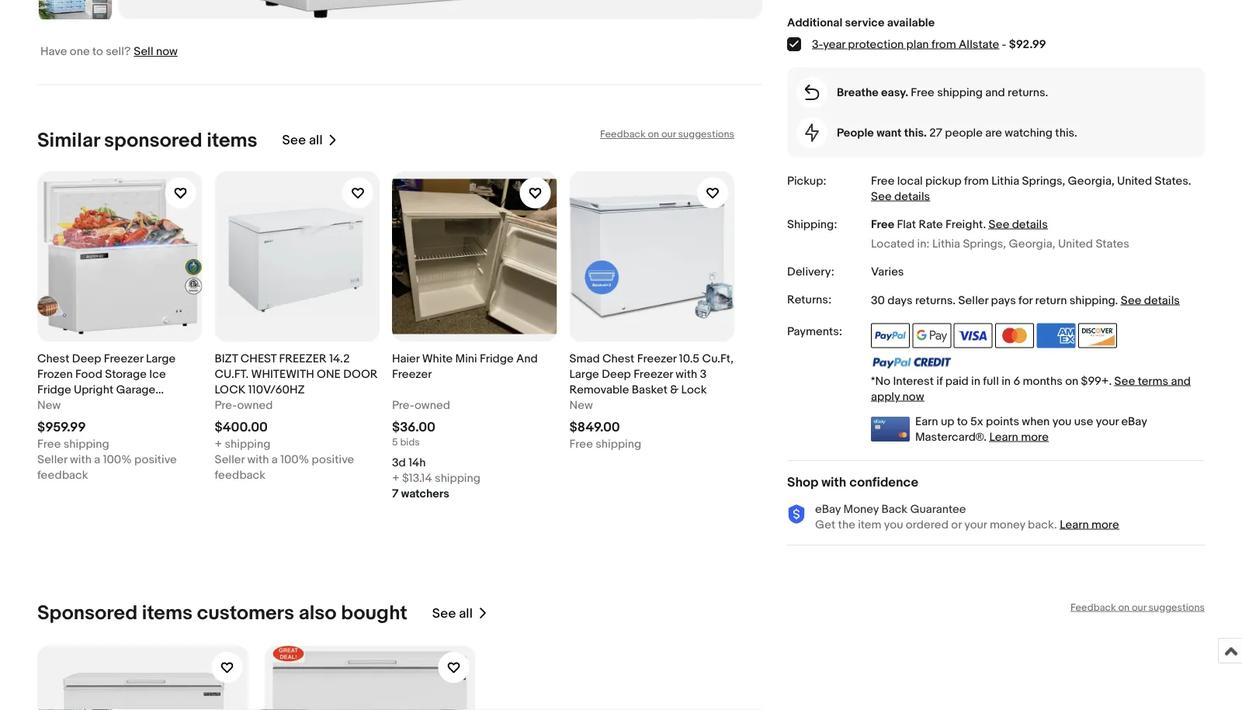Task type: describe. For each thing, give the bounding box(es) containing it.
shipping inside bizt chest freezer 14.2 cu.ft. whitewith one door lock 110v/60hz pre-owned $400.00 + shipping seller with a 100% positive feedback
[[225, 438, 271, 452]]

chest
[[241, 352, 277, 366]]

. inside "free local pickup from lithia springs, georgia, united states . see details"
[[1189, 174, 1192, 188]]

you inside "earn up to 5x points when you use your ebay mastercard®."
[[1053, 415, 1072, 428]]

watching
[[1005, 126, 1053, 140]]

payments:
[[787, 325, 843, 339]]

see all text field for sponsored items customers also bought
[[432, 606, 473, 622]]

Free shipping text field
[[37, 437, 109, 452]]

1 vertical spatial learn more link
[[1060, 518, 1119, 532]]

see inside the see terms and apply now
[[1115, 374, 1136, 388]]

the
[[838, 518, 856, 532]]

get
[[815, 518, 836, 532]]

sponsored
[[104, 129, 202, 153]]

$959.99
[[37, 419, 86, 436]]

in:
[[917, 237, 930, 251]]

sell
[[134, 45, 153, 59]]

for
[[1019, 294, 1033, 308]]

see all for similar sponsored items
[[282, 133, 323, 149]]

bought
[[341, 602, 408, 626]]

united inside "free local pickup from lithia springs, georgia, united states . see details"
[[1117, 174, 1153, 188]]

local
[[898, 174, 923, 188]]

easy.
[[881, 86, 909, 100]]

full
[[983, 374, 999, 388]]

5
[[392, 437, 398, 449]]

haier white mini fridge and freezer
[[392, 352, 538, 382]]

smad chest freezer 10.5 cu.ft, large deep freezer with 3 removable basket & lock new $849.00 free shipping
[[570, 352, 734, 452]]

see terms and apply now
[[871, 374, 1191, 404]]

fridge inside haier white mini fridge and freezer
[[480, 352, 514, 366]]

additional service available
[[787, 16, 935, 30]]

now inside the see terms and apply now
[[903, 390, 924, 404]]

pre-owned text field for $36.00
[[392, 398, 450, 414]]

all for similar sponsored items
[[309, 133, 323, 149]]

. inside free flat rate freight . see details located in: lithia springs, georgia, united states
[[983, 218, 986, 232]]

0 horizontal spatial your
[[965, 518, 987, 532]]

+ $13.14 shipping text field
[[392, 471, 481, 487]]

positive inside bizt chest freezer 14.2 cu.ft. whitewith one door lock 110v/60hz pre-owned $400.00 + shipping seller with a 100% positive feedback
[[312, 453, 354, 467]]

large inside smad chest freezer 10.5 cu.ft, large deep freezer with 3 removable basket & lock new $849.00 free shipping
[[570, 368, 599, 382]]

on for sponsored items customers also bought
[[1119, 602, 1130, 614]]

visa image
[[954, 324, 993, 348]]

to for sell?
[[92, 45, 103, 59]]

basket
[[632, 383, 668, 397]]

earn
[[916, 415, 938, 428]]

when
[[1022, 415, 1050, 428]]

pre-owned $36.00 5 bids 3d 14h + $13.14 shipping 7 watchers
[[392, 399, 481, 501]]

110v/60hz
[[248, 383, 305, 397]]

0 horizontal spatial see details link
[[871, 190, 930, 204]]

and inside the see terms and apply now
[[1171, 374, 1191, 388]]

learn more for topmost learn more link
[[990, 430, 1049, 444]]

30 days returns . seller pays for return shipping . see details
[[871, 294, 1180, 308]]

breathe easy. free shipping and returns.
[[837, 86, 1049, 100]]

free local pickup from lithia springs, georgia, united states . see details
[[871, 174, 1192, 204]]

additional
[[787, 16, 843, 30]]

haier
[[392, 352, 420, 366]]

feedback on our suggestions link for sponsored items customers also bought
[[1071, 602, 1205, 614]]

returns
[[916, 294, 953, 308]]

similar
[[37, 129, 100, 153]]

and
[[516, 352, 538, 366]]

0 vertical spatial learn more link
[[990, 430, 1049, 444]]

0 horizontal spatial and
[[986, 86, 1005, 100]]

returns.
[[1008, 86, 1049, 100]]

lithia inside free flat rate freight . see details located in: lithia springs, georgia, united states
[[933, 237, 961, 251]]

see all for sponsored items customers also bought
[[432, 606, 473, 622]]

springs, inside "free local pickup from lithia springs, georgia, united states . see details"
[[1022, 174, 1066, 188]]

to for 5x
[[957, 415, 968, 428]]

shop with confidence
[[787, 475, 919, 491]]

all for sponsored items customers also bought
[[459, 606, 473, 622]]

our for sponsored items customers also bought
[[1132, 602, 1147, 614]]

see inside "free local pickup from lithia springs, georgia, united states . see details"
[[871, 190, 892, 204]]

ebay mastercard image
[[871, 417, 910, 442]]

$849.00 text field
[[570, 419, 620, 436]]

available
[[887, 16, 935, 30]]

deep inside smad chest freezer 10.5 cu.ft, large deep freezer with 3 removable basket & lock new $849.00 free shipping
[[602, 368, 631, 382]]

also
[[299, 602, 337, 626]]

money
[[844, 502, 879, 516]]

see all link for sponsored items customers also bought
[[432, 602, 488, 626]]

frozen
[[37, 368, 73, 382]]

1 in from the left
[[972, 374, 981, 388]]

New text field
[[570, 398, 593, 414]]

rate
[[919, 218, 943, 232]]

apply
[[871, 390, 900, 404]]

white
[[422, 352, 453, 366]]

3-
[[812, 37, 823, 51]]

Free shipping text field
[[570, 437, 642, 452]]

back.
[[1028, 518, 1058, 532]]

pickup:
[[787, 174, 827, 188]]

seller for days
[[959, 294, 989, 308]]

pays
[[991, 294, 1016, 308]]

georgia, inside "free local pickup from lithia springs, georgia, united states . see details"
[[1068, 174, 1115, 188]]

2 vertical spatial with details__icon image
[[787, 505, 806, 525]]

shipping inside pre-owned $36.00 5 bids 3d 14h + $13.14 shipping 7 watchers
[[435, 472, 481, 486]]

5 bids text field
[[392, 437, 420, 449]]

with inside bizt chest freezer 14.2 cu.ft. whitewith one door lock 110v/60hz pre-owned $400.00 + shipping seller with a 100% positive feedback
[[247, 453, 269, 467]]

*no interest if paid in full in 6 months on $99+.
[[871, 374, 1115, 388]]

if
[[937, 374, 943, 388]]

1 vertical spatial ebay
[[815, 502, 841, 516]]

upright
[[74, 383, 113, 397]]

states inside free flat rate freight . see details located in: lithia springs, georgia, united states
[[1096, 237, 1130, 251]]

5x
[[971, 415, 984, 428]]

one
[[70, 45, 90, 59]]

see all text field for similar sponsored items
[[282, 133, 323, 149]]

&
[[670, 383, 679, 397]]

with details__icon image for people
[[805, 124, 819, 142]]

similar sponsored items
[[37, 129, 257, 153]]

Seller with a 100% positive feedback text field
[[215, 452, 380, 484]]

see all link for similar sponsored items
[[282, 129, 338, 153]]

food
[[75, 368, 102, 382]]

feedback on our suggestions link for similar sponsored items
[[600, 129, 735, 141]]

paid
[[946, 374, 969, 388]]

feedback for sponsored items customers also bought
[[1071, 602, 1116, 614]]

0 horizontal spatial now
[[156, 45, 178, 59]]

3d 14h text field
[[392, 456, 426, 471]]

free flat rate freight . see details located in: lithia springs, georgia, united states
[[871, 218, 1130, 251]]

ordered
[[906, 518, 949, 532]]

suggestions for similar sponsored items
[[678, 129, 735, 141]]

with right shop
[[822, 475, 847, 491]]

mastercard®.
[[916, 430, 987, 444]]

100% inside the new $959.99 free shipping seller with a 100% positive feedback
[[103, 453, 132, 467]]

see terms and apply now link
[[871, 374, 1191, 404]]

new inside the new $959.99 free shipping seller with a 100% positive feedback
[[37, 399, 61, 413]]

allstate
[[959, 37, 1000, 51]]

free right easy.
[[911, 86, 935, 100]]

seller for $959.99
[[37, 453, 67, 467]]

back
[[882, 502, 908, 516]]

$849.00
[[570, 419, 620, 436]]

garage
[[116, 383, 156, 397]]

storage
[[105, 368, 147, 382]]

New text field
[[37, 398, 61, 414]]

people
[[945, 126, 983, 140]]

10.5
[[679, 352, 700, 366]]

watchers
[[401, 487, 450, 501]]

with inside the new $959.99 free shipping seller with a 100% positive feedback
[[70, 453, 92, 467]]

states inside "free local pickup from lithia springs, georgia, united states . see details"
[[1155, 174, 1189, 188]]

1 vertical spatial on
[[1066, 374, 1079, 388]]

learn for the bottommost learn more link
[[1060, 518, 1089, 532]]

owned inside pre-owned $36.00 5 bids 3d 14h + $13.14 shipping 7 watchers
[[415, 399, 450, 413]]

$99+.
[[1081, 374, 1112, 388]]

$959.99 text field
[[37, 419, 86, 436]]

100% inside bizt chest freezer 14.2 cu.ft. whitewith one door lock 110v/60hz pre-owned $400.00 + shipping seller with a 100% positive feedback
[[280, 453, 309, 467]]

owned inside bizt chest freezer 14.2 cu.ft. whitewith one door lock 110v/60hz pre-owned $400.00 + shipping seller with a 100% positive feedback
[[237, 399, 273, 413]]

27
[[930, 126, 943, 140]]

$92.99
[[1009, 37, 1047, 51]]

free inside the new $959.99 free shipping seller with a 100% positive feedback
[[37, 438, 61, 452]]

days
[[888, 294, 913, 308]]



Task type: vqa. For each thing, say whether or not it's contained in the screenshot.
Daily
no



Task type: locate. For each thing, give the bounding box(es) containing it.
1 horizontal spatial you
[[1053, 415, 1072, 428]]

0 horizontal spatial pre-
[[215, 399, 237, 413]]

paypal credit image
[[871, 357, 952, 369]]

0 horizontal spatial 100%
[[103, 453, 132, 467]]

0 vertical spatial see all
[[282, 133, 323, 149]]

-
[[1002, 37, 1007, 51]]

learn more for the bottommost learn more link
[[1060, 518, 1119, 532]]

pre-
[[215, 399, 237, 413], [392, 399, 415, 413]]

0 horizontal spatial positive
[[134, 453, 177, 467]]

1 vertical spatial you
[[884, 518, 904, 532]]

0 horizontal spatial on
[[648, 129, 659, 141]]

chest inside chest deep freezer large frozen food storage ice fridge upright garage w/basket
[[37, 352, 69, 366]]

master card image
[[996, 324, 1034, 348]]

to inside "earn up to 5x points when you use your ebay mastercard®."
[[957, 415, 968, 428]]

sponsored items customers also bought
[[37, 602, 408, 626]]

+ inside bizt chest freezer 14.2 cu.ft. whitewith one door lock 110v/60hz pre-owned $400.00 + shipping seller with a 100% positive feedback
[[215, 438, 222, 452]]

deep up removable
[[602, 368, 631, 382]]

learn more link right back.
[[1060, 518, 1119, 532]]

14h
[[409, 456, 426, 470]]

0 horizontal spatial suggestions
[[678, 129, 735, 141]]

shipping up "discover" image
[[1070, 294, 1116, 308]]

items
[[207, 129, 257, 153], [142, 602, 193, 626]]

0 vertical spatial see all link
[[282, 129, 338, 153]]

points
[[986, 415, 1020, 428]]

flat
[[897, 218, 916, 232]]

in left full
[[972, 374, 981, 388]]

1 owned from the left
[[237, 399, 273, 413]]

learn for topmost learn more link
[[990, 430, 1019, 444]]

use
[[1075, 415, 1094, 428]]

1 vertical spatial see all text field
[[432, 606, 473, 622]]

0 vertical spatial to
[[92, 45, 103, 59]]

freezer
[[104, 352, 143, 366], [637, 352, 677, 366], [392, 368, 432, 382], [634, 368, 673, 382]]

7
[[392, 487, 399, 501]]

2 vertical spatial on
[[1119, 602, 1130, 614]]

you down back
[[884, 518, 904, 532]]

shipping:
[[787, 218, 837, 232]]

1 vertical spatial from
[[965, 174, 989, 188]]

2 pre-owned text field from the left
[[392, 398, 450, 414]]

pre- up $36.00 text box
[[392, 399, 415, 413]]

free left local at the top
[[871, 174, 895, 188]]

up
[[941, 415, 955, 428]]

more for topmost learn more link
[[1021, 430, 1049, 444]]

0 vertical spatial on
[[648, 129, 659, 141]]

pre-owned text field down lock at the bottom left of page
[[215, 398, 273, 414]]

0 vertical spatial united
[[1117, 174, 1153, 188]]

feedback
[[600, 129, 646, 141], [1071, 602, 1116, 614]]

from right plan
[[932, 37, 956, 51]]

see details link
[[871, 190, 930, 204], [989, 218, 1048, 232], [1121, 294, 1180, 308]]

all
[[309, 133, 323, 149], [459, 606, 473, 622]]

0 vertical spatial your
[[1096, 415, 1119, 428]]

+ shipping text field
[[215, 437, 271, 452]]

feedback down + shipping text box
[[215, 469, 266, 483]]

1 horizontal spatial items
[[207, 129, 257, 153]]

free inside "free local pickup from lithia springs, georgia, united states . see details"
[[871, 174, 895, 188]]

1 horizontal spatial feedback on our suggestions
[[1071, 602, 1205, 614]]

with details__icon image left breathe
[[805, 85, 820, 100]]

0 vertical spatial georgia,
[[1068, 174, 1115, 188]]

$13.14
[[402, 472, 432, 486]]

and
[[986, 86, 1005, 100], [1171, 374, 1191, 388]]

returns:
[[787, 293, 832, 307]]

freight
[[946, 218, 983, 232]]

pre- inside bizt chest freezer 14.2 cu.ft. whitewith one door lock 110v/60hz pre-owned $400.00 + shipping seller with a 100% positive feedback
[[215, 399, 237, 413]]

with details__icon image for breathe
[[805, 85, 820, 100]]

from right pickup
[[965, 174, 989, 188]]

shipping inside the new $959.99 free shipping seller with a 100% positive feedback
[[63, 438, 109, 452]]

seller inside bizt chest freezer 14.2 cu.ft. whitewith one door lock 110v/60hz pre-owned $400.00 + shipping seller with a 100% positive feedback
[[215, 453, 245, 467]]

want
[[877, 126, 902, 140]]

seller down + shipping text box
[[215, 453, 245, 467]]

free inside smad chest freezer 10.5 cu.ft, large deep freezer with 3 removable basket & lock new $849.00 free shipping
[[570, 438, 593, 452]]

united inside free flat rate freight . see details located in: lithia springs, georgia, united states
[[1058, 237, 1093, 251]]

new
[[37, 399, 61, 413], [570, 399, 593, 413]]

bizt
[[215, 352, 238, 366]]

learn more link down "points"
[[990, 430, 1049, 444]]

feedback
[[37, 469, 88, 483], [215, 469, 266, 483]]

1 pre- from the left
[[215, 399, 237, 413]]

positive down garage
[[134, 453, 177, 467]]

new inside smad chest freezer 10.5 cu.ft, large deep freezer with 3 removable basket & lock new $849.00 free shipping
[[570, 399, 593, 413]]

with down free shipping text box
[[70, 453, 92, 467]]

people want this. 27 people are watching this.
[[837, 126, 1078, 140]]

cu.ft,
[[702, 352, 734, 366]]

1 horizontal spatial and
[[1171, 374, 1191, 388]]

fridge
[[480, 352, 514, 366], [37, 383, 71, 397]]

0 horizontal spatial georgia,
[[1009, 237, 1056, 251]]

1 chest from the left
[[37, 352, 69, 366]]

positive inside the new $959.99 free shipping seller with a 100% positive feedback
[[134, 453, 177, 467]]

deep inside chest deep freezer large frozen food storage ice fridge upright garage w/basket
[[72, 352, 101, 366]]

learn
[[990, 430, 1019, 444], [1060, 518, 1089, 532]]

1 vertical spatial all
[[459, 606, 473, 622]]

year
[[823, 37, 846, 51]]

feedback down free shipping text box
[[37, 469, 88, 483]]

ebay
[[1122, 415, 1147, 428], [815, 502, 841, 516]]

lock
[[682, 383, 707, 397]]

*no
[[871, 374, 891, 388]]

more right back.
[[1092, 518, 1119, 532]]

in left 6
[[1002, 374, 1011, 388]]

this.
[[905, 126, 927, 140], [1056, 126, 1078, 140]]

1 horizontal spatial fridge
[[480, 352, 514, 366]]

from inside "free local pickup from lithia springs, georgia, united states . see details"
[[965, 174, 989, 188]]

+ inside pre-owned $36.00 5 bids 3d 14h + $13.14 shipping 7 watchers
[[392, 472, 400, 486]]

.
[[1189, 174, 1192, 188], [983, 218, 986, 232], [953, 294, 956, 308], [1116, 294, 1119, 308]]

1 horizontal spatial to
[[957, 415, 968, 428]]

feedback inside bizt chest freezer 14.2 cu.ft. whitewith one door lock 110v/60hz pre-owned $400.00 + shipping seller with a 100% positive feedback
[[215, 469, 266, 483]]

1 vertical spatial see all link
[[432, 602, 488, 626]]

pickup
[[926, 174, 962, 188]]

learn more link
[[990, 430, 1049, 444], [1060, 518, 1119, 532]]

2 horizontal spatial seller
[[959, 294, 989, 308]]

1 horizontal spatial see all
[[432, 606, 473, 622]]

pre-owned text field for $400.00
[[215, 398, 273, 414]]

2 new from the left
[[570, 399, 593, 413]]

with details__icon image
[[805, 85, 820, 100], [805, 124, 819, 142], [787, 505, 806, 525]]

0 horizontal spatial you
[[884, 518, 904, 532]]

1 horizontal spatial large
[[570, 368, 599, 382]]

shipping inside smad chest freezer 10.5 cu.ft, large deep freezer with 3 removable basket & lock new $849.00 free shipping
[[596, 438, 642, 452]]

details inside free flat rate freight . see details located in: lithia springs, georgia, united states
[[1012, 218, 1048, 232]]

See all text field
[[282, 133, 323, 149], [432, 606, 473, 622]]

1 horizontal spatial states
[[1155, 174, 1189, 188]]

springs, down watching
[[1022, 174, 1066, 188]]

paypal image
[[871, 324, 910, 348]]

varies
[[871, 265, 904, 279]]

1 horizontal spatial learn
[[1060, 518, 1089, 532]]

$400.00 text field
[[215, 419, 268, 436]]

confidence
[[850, 475, 919, 491]]

this. left 27
[[905, 126, 927, 140]]

your right use
[[1096, 415, 1119, 428]]

1 horizontal spatial see details link
[[989, 218, 1048, 232]]

1 horizontal spatial chest
[[603, 352, 635, 366]]

ebay inside "earn up to 5x points when you use your ebay mastercard®."
[[1122, 415, 1147, 428]]

with down 10.5
[[676, 368, 698, 382]]

1 horizontal spatial on
[[1066, 374, 1079, 388]]

0 horizontal spatial feedback
[[600, 129, 646, 141]]

american express image
[[1037, 324, 1076, 348]]

0 vertical spatial more
[[1021, 430, 1049, 444]]

springs, inside free flat rate freight . see details located in: lithia springs, georgia, united states
[[963, 237, 1006, 251]]

0 vertical spatial feedback on our suggestions link
[[600, 129, 735, 141]]

large down smad
[[570, 368, 599, 382]]

1 vertical spatial see details link
[[989, 218, 1048, 232]]

1 vertical spatial items
[[142, 602, 193, 626]]

1 horizontal spatial lithia
[[992, 174, 1020, 188]]

suggestions for sponsored items customers also bought
[[1149, 602, 1205, 614]]

1 this. from the left
[[905, 126, 927, 140]]

get the item you ordered or your money back.
[[815, 518, 1058, 532]]

+ down $400.00 text field
[[215, 438, 222, 452]]

shipping up people want this. 27 people are watching this. at the right top of the page
[[937, 86, 983, 100]]

months
[[1023, 374, 1063, 388]]

0 vertical spatial now
[[156, 45, 178, 59]]

ebay up get
[[815, 502, 841, 516]]

0 vertical spatial feedback on our suggestions
[[600, 129, 735, 141]]

chest up frozen
[[37, 352, 69, 366]]

ebay down terms
[[1122, 415, 1147, 428]]

3d
[[392, 456, 406, 470]]

0 horizontal spatial states
[[1096, 237, 1130, 251]]

1 a from the left
[[94, 453, 100, 467]]

shipping down $849.00 text field
[[596, 438, 642, 452]]

to left the 5x
[[957, 415, 968, 428]]

on
[[648, 129, 659, 141], [1066, 374, 1079, 388], [1119, 602, 1130, 614]]

1 horizontal spatial owned
[[415, 399, 450, 413]]

0 vertical spatial lithia
[[992, 174, 1020, 188]]

sponsored
[[37, 602, 138, 626]]

0 horizontal spatial details
[[895, 190, 930, 204]]

2 horizontal spatial details
[[1144, 294, 1180, 308]]

$36.00 text field
[[392, 419, 436, 436]]

1 horizontal spatial from
[[965, 174, 989, 188]]

1 vertical spatial with details__icon image
[[805, 124, 819, 142]]

with details__icon image left people
[[805, 124, 819, 142]]

1 horizontal spatial a
[[272, 453, 278, 467]]

a inside bizt chest freezer 14.2 cu.ft. whitewith one door lock 110v/60hz pre-owned $400.00 + shipping seller with a 100% positive feedback
[[272, 453, 278, 467]]

0 horizontal spatial more
[[1021, 430, 1049, 444]]

+ up 7 at the left
[[392, 472, 400, 486]]

have
[[40, 45, 67, 59]]

new down removable
[[570, 399, 593, 413]]

deep up food
[[72, 352, 101, 366]]

freezer inside haier white mini fridge and freezer
[[392, 368, 432, 382]]

terms
[[1138, 374, 1169, 388]]

now right the sell
[[156, 45, 178, 59]]

you left use
[[1053, 415, 1072, 428]]

1 vertical spatial and
[[1171, 374, 1191, 388]]

1 vertical spatial see all
[[432, 606, 473, 622]]

2 positive from the left
[[312, 453, 354, 467]]

service
[[845, 16, 885, 30]]

shipping up watchers
[[435, 472, 481, 486]]

large inside chest deep freezer large frozen food storage ice fridge upright garage w/basket
[[146, 352, 176, 366]]

money
[[990, 518, 1026, 532]]

lithia inside "free local pickup from lithia springs, georgia, united states . see details"
[[992, 174, 1020, 188]]

this. right watching
[[1056, 126, 1078, 140]]

1 vertical spatial states
[[1096, 237, 1130, 251]]

protection
[[848, 37, 904, 51]]

learn down "points"
[[990, 430, 1019, 444]]

see inside free flat rate freight . see details located in: lithia springs, georgia, united states
[[989, 218, 1010, 232]]

with
[[676, 368, 698, 382], [70, 453, 92, 467], [247, 453, 269, 467], [822, 475, 847, 491]]

1 vertical spatial +
[[392, 472, 400, 486]]

free inside free flat rate freight . see details located in: lithia springs, georgia, united states
[[871, 218, 895, 232]]

learn more down "points"
[[990, 430, 1049, 444]]

your right or
[[965, 518, 987, 532]]

1 feedback from the left
[[37, 469, 88, 483]]

learn right back.
[[1060, 518, 1089, 532]]

pre-owned text field up $36.00
[[392, 398, 450, 414]]

2 a from the left
[[272, 453, 278, 467]]

0 horizontal spatial seller
[[37, 453, 67, 467]]

0 horizontal spatial items
[[142, 602, 193, 626]]

now down interest
[[903, 390, 924, 404]]

0 horizontal spatial learn
[[990, 430, 1019, 444]]

shop
[[787, 475, 819, 491]]

free down $959.99 text field
[[37, 438, 61, 452]]

on for similar sponsored items
[[648, 129, 659, 141]]

springs, down the freight
[[963, 237, 1006, 251]]

chest right smad
[[603, 352, 635, 366]]

smad
[[570, 352, 600, 366]]

are
[[986, 126, 1002, 140]]

1 vertical spatial suggestions
[[1149, 602, 1205, 614]]

2 100% from the left
[[280, 453, 309, 467]]

3-year protection plan from allstate - $92.99
[[812, 37, 1047, 51]]

1 pre-owned text field from the left
[[215, 398, 273, 414]]

ice
[[149, 368, 166, 382]]

2 pre- from the left
[[392, 399, 415, 413]]

0 vertical spatial suggestions
[[678, 129, 735, 141]]

georgia, inside free flat rate freight . see details located in: lithia springs, georgia, united states
[[1009, 237, 1056, 251]]

0 horizontal spatial springs,
[[963, 237, 1006, 251]]

details inside "free local pickup from lithia springs, georgia, united states . see details"
[[895, 190, 930, 204]]

plan
[[907, 37, 929, 51]]

2 in from the left
[[1002, 374, 1011, 388]]

1 horizontal spatial feedback on our suggestions link
[[1071, 602, 1205, 614]]

0 vertical spatial states
[[1155, 174, 1189, 188]]

2 feedback from the left
[[215, 469, 266, 483]]

0 horizontal spatial deep
[[72, 352, 101, 366]]

1 horizontal spatial our
[[1132, 602, 1147, 614]]

fridge left the and on the left of page
[[480, 352, 514, 366]]

7 watchers text field
[[392, 487, 450, 502]]

1 vertical spatial deep
[[602, 368, 631, 382]]

0 horizontal spatial see all text field
[[282, 133, 323, 149]]

6
[[1014, 374, 1021, 388]]

shipping
[[937, 86, 983, 100], [1070, 294, 1116, 308], [63, 438, 109, 452], [225, 438, 271, 452], [596, 438, 642, 452], [435, 472, 481, 486]]

positive left the '3d'
[[312, 453, 354, 467]]

1 vertical spatial feedback
[[1071, 602, 1116, 614]]

to right one
[[92, 45, 103, 59]]

owned up $400.00 text field
[[237, 399, 273, 413]]

0 horizontal spatial see all link
[[282, 129, 338, 153]]

0 vertical spatial see all text field
[[282, 133, 323, 149]]

feedback inside the new $959.99 free shipping seller with a 100% positive feedback
[[37, 469, 88, 483]]

1 new from the left
[[37, 399, 61, 413]]

0 vertical spatial ebay
[[1122, 415, 1147, 428]]

1 100% from the left
[[103, 453, 132, 467]]

google pay image
[[913, 324, 952, 348]]

0 horizontal spatial new
[[37, 399, 61, 413]]

feedback on our suggestions for sponsored items customers also bought
[[1071, 602, 1205, 614]]

lithia
[[992, 174, 1020, 188], [933, 237, 961, 251]]

and left returns.
[[986, 86, 1005, 100]]

delivery:
[[787, 265, 835, 279]]

cu.ft.
[[215, 368, 249, 382]]

more for the bottommost learn more link
[[1092, 518, 1119, 532]]

your inside "earn up to 5x points when you use your ebay mastercard®."
[[1096, 415, 1119, 428]]

new up $959.99
[[37, 399, 61, 413]]

0 vertical spatial +
[[215, 438, 222, 452]]

more
[[1021, 430, 1049, 444], [1092, 518, 1119, 532]]

details for returns
[[1144, 294, 1180, 308]]

learn more right back.
[[1060, 518, 1119, 532]]

0 vertical spatial large
[[146, 352, 176, 366]]

0 horizontal spatial fridge
[[37, 383, 71, 397]]

0 horizontal spatial ebay
[[815, 502, 841, 516]]

mini
[[455, 352, 477, 366]]

1 horizontal spatial +
[[392, 472, 400, 486]]

sell?
[[106, 45, 131, 59]]

$400.00
[[215, 419, 268, 436]]

2 horizontal spatial see details link
[[1121, 294, 1180, 308]]

deep
[[72, 352, 101, 366], [602, 368, 631, 382]]

in
[[972, 374, 981, 388], [1002, 374, 1011, 388]]

0 vertical spatial with details__icon image
[[805, 85, 820, 100]]

0 vertical spatial springs,
[[1022, 174, 1066, 188]]

with down + shipping text box
[[247, 453, 269, 467]]

0 horizontal spatial to
[[92, 45, 103, 59]]

Pre-owned text field
[[215, 398, 273, 414], [392, 398, 450, 414]]

with inside smad chest freezer 10.5 cu.ft, large deep freezer with 3 removable basket & lock new $849.00 free shipping
[[676, 368, 698, 382]]

details for pickup
[[895, 190, 930, 204]]

discover image
[[1078, 324, 1117, 348]]

2 owned from the left
[[415, 399, 450, 413]]

fridge inside chest deep freezer large frozen food storage ice fridge upright garage w/basket
[[37, 383, 71, 397]]

lithia right in:
[[933, 237, 961, 251]]

1 horizontal spatial all
[[459, 606, 473, 622]]

1 vertical spatial united
[[1058, 237, 1093, 251]]

1 horizontal spatial pre-
[[392, 399, 415, 413]]

large up ice
[[146, 352, 176, 366]]

our for similar sponsored items
[[662, 129, 676, 141]]

1 vertical spatial more
[[1092, 518, 1119, 532]]

sell now link
[[134, 45, 178, 59]]

freezer inside chest deep freezer large frozen food storage ice fridge upright garage w/basket
[[104, 352, 143, 366]]

with details__icon image left get
[[787, 505, 806, 525]]

1 positive from the left
[[134, 453, 177, 467]]

your
[[1096, 415, 1119, 428], [965, 518, 987, 532]]

30
[[871, 294, 885, 308]]

new $959.99 free shipping seller with a 100% positive feedback
[[37, 399, 179, 483]]

chest inside smad chest freezer 10.5 cu.ft, large deep freezer with 3 removable basket & lock new $849.00 free shipping
[[603, 352, 635, 366]]

lock
[[215, 383, 246, 397]]

1 horizontal spatial springs,
[[1022, 174, 1066, 188]]

1 horizontal spatial pre-owned text field
[[392, 398, 450, 414]]

more down when
[[1021, 430, 1049, 444]]

seller left pays
[[959, 294, 989, 308]]

a inside the new $959.99 free shipping seller with a 100% positive feedback
[[94, 453, 100, 467]]

free up located
[[871, 218, 895, 232]]

lithia down are
[[992, 174, 1020, 188]]

2 this. from the left
[[1056, 126, 1078, 140]]

0 vertical spatial from
[[932, 37, 956, 51]]

feedback for similar sponsored items
[[600, 129, 646, 141]]

1 horizontal spatial details
[[1012, 218, 1048, 232]]

1 vertical spatial large
[[570, 368, 599, 382]]

free down $849.00 text field
[[570, 438, 593, 452]]

interest
[[893, 374, 934, 388]]

2 chest from the left
[[603, 352, 635, 366]]

seller down free shipping text box
[[37, 453, 67, 467]]

1 horizontal spatial ebay
[[1122, 415, 1147, 428]]

ebay money back guarantee
[[815, 502, 966, 516]]

shipping down $959.99
[[63, 438, 109, 452]]

1 horizontal spatial feedback
[[215, 469, 266, 483]]

1 horizontal spatial deep
[[602, 368, 631, 382]]

owned up $36.00
[[415, 399, 450, 413]]

have one to sell? sell now
[[40, 45, 178, 59]]

0 horizontal spatial feedback on our suggestions link
[[600, 129, 735, 141]]

Seller with a 100% positive feedback text field
[[37, 452, 202, 484]]

1 vertical spatial your
[[965, 518, 987, 532]]

see
[[282, 133, 306, 149], [871, 190, 892, 204], [989, 218, 1010, 232], [1121, 294, 1142, 308], [1115, 374, 1136, 388], [432, 606, 456, 622]]

pre- down lock at the bottom left of page
[[215, 399, 237, 413]]

shipping down $400.00
[[225, 438, 271, 452]]

pre- inside pre-owned $36.00 5 bids 3d 14h + $13.14 shipping 7 watchers
[[392, 399, 415, 413]]

1 vertical spatial to
[[957, 415, 968, 428]]

0 vertical spatial details
[[895, 190, 930, 204]]

feedback on our suggestions for similar sponsored items
[[600, 129, 735, 141]]

0 horizontal spatial +
[[215, 438, 222, 452]]

seller inside the new $959.99 free shipping seller with a 100% positive feedback
[[37, 453, 67, 467]]

and right terms
[[1171, 374, 1191, 388]]

fridge down frozen
[[37, 383, 71, 397]]



